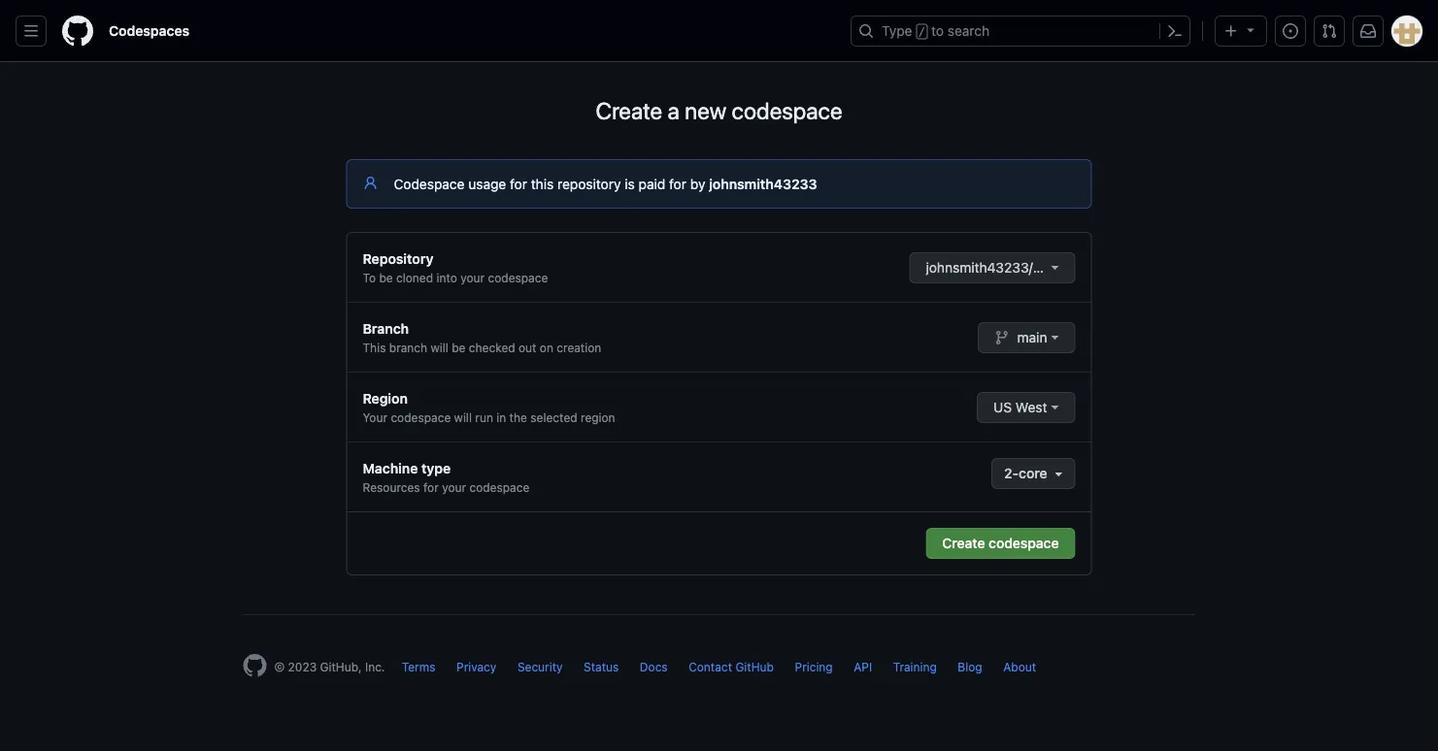 Task type: locate. For each thing, give the bounding box(es) containing it.
codespace down in
[[469, 481, 530, 494]]

create a new codespace
[[596, 97, 843, 124]]

for
[[510, 176, 527, 192], [669, 176, 687, 192], [423, 481, 439, 494]]

0 horizontal spatial be
[[379, 271, 393, 285]]

into
[[436, 271, 457, 285]]

codespace up branch this branch will be checked out on creation on the top left
[[488, 271, 548, 285]]

security link
[[518, 660, 563, 674]]

api
[[854, 660, 872, 674]]

api link
[[854, 660, 872, 674]]

will right "branch"
[[431, 341, 449, 354]]

triangle down image right core
[[1051, 466, 1067, 482]]

this
[[363, 341, 386, 354]]

new
[[685, 97, 727, 124]]

search
[[948, 23, 990, 39]]

status link
[[584, 660, 619, 674]]

1 vertical spatial homepage image
[[243, 655, 267, 678]]

1 horizontal spatial homepage image
[[243, 655, 267, 678]]

training
[[893, 660, 937, 674]]

0 vertical spatial homepage image
[[62, 16, 93, 47]]

create
[[596, 97, 662, 124], [942, 536, 985, 552]]

will left run
[[454, 411, 472, 424]]

0 horizontal spatial will
[[431, 341, 449, 354]]

will inside region your codespace will run in the selected region
[[454, 411, 472, 424]]

docs
[[640, 660, 668, 674]]

2023
[[288, 660, 317, 674]]

2-core
[[1004, 466, 1047, 482]]

cloned
[[396, 271, 433, 285]]

repository to be cloned into your codespace
[[363, 251, 548, 285]]

checked
[[469, 341, 515, 354]]

contact github link
[[689, 660, 774, 674]]

for left by
[[669, 176, 687, 192]]

1 vertical spatial will
[[454, 411, 472, 424]]

security
[[518, 660, 563, 674]]

0 horizontal spatial create
[[596, 97, 662, 124]]

paid
[[639, 176, 666, 192]]

johnsmith43233/rep1 button
[[909, 252, 1076, 284]]

github
[[736, 660, 774, 674]]

0 vertical spatial create
[[596, 97, 662, 124]]

triangle down image right plus icon
[[1243, 22, 1259, 37]]

1 horizontal spatial will
[[454, 411, 472, 424]]

your
[[460, 271, 485, 285], [442, 481, 466, 494]]

1 horizontal spatial be
[[452, 341, 466, 354]]

/
[[918, 25, 925, 39]]

be left checked
[[452, 341, 466, 354]]

to
[[363, 271, 376, 285]]

1 vertical spatial triangle down image
[[1051, 466, 1067, 482]]

notifications image
[[1361, 23, 1376, 39]]

will for region
[[454, 411, 472, 424]]

region
[[581, 411, 615, 424]]

out
[[519, 341, 536, 354]]

resources
[[363, 481, 420, 494]]

type / to search
[[882, 23, 990, 39]]

the
[[509, 411, 527, 424]]

create codespace button
[[926, 528, 1076, 559]]

be
[[379, 271, 393, 285], [452, 341, 466, 354]]

homepage image left ©
[[243, 655, 267, 678]]

repository
[[557, 176, 621, 192]]

0 horizontal spatial for
[[423, 481, 439, 494]]

us west button
[[977, 392, 1076, 423]]

1 vertical spatial your
[[442, 481, 466, 494]]

this
[[531, 176, 554, 192]]

1 horizontal spatial triangle down image
[[1243, 22, 1259, 37]]

codespace
[[732, 97, 843, 124], [488, 271, 548, 285], [391, 411, 451, 424], [469, 481, 530, 494], [989, 536, 1059, 552]]

selected
[[530, 411, 577, 424]]

2-
[[1004, 466, 1019, 482]]

plus image
[[1224, 23, 1239, 39]]

will
[[431, 341, 449, 354], [454, 411, 472, 424]]

©
[[274, 660, 285, 674]]

1 horizontal spatial create
[[942, 536, 985, 552]]

2-core button
[[992, 458, 1076, 489]]

codespace down 2-core
[[989, 536, 1059, 552]]

johnsmith43233/rep1
[[926, 260, 1063, 276]]

0 vertical spatial will
[[431, 341, 449, 354]]

for left this
[[510, 176, 527, 192]]

codespaces link
[[101, 16, 197, 47]]

be right to
[[379, 271, 393, 285]]

homepage image
[[62, 16, 93, 47], [243, 655, 267, 678]]

0 vertical spatial be
[[379, 271, 393, 285]]

blog link
[[958, 660, 982, 674]]

machine type resources for your codespace
[[363, 460, 530, 494]]

terms link
[[402, 660, 436, 674]]

machine
[[363, 460, 418, 476]]

your down type
[[442, 481, 466, 494]]

create inside create codespace button
[[942, 536, 985, 552]]

create for create a new codespace
[[596, 97, 662, 124]]

homepage image left codespaces link
[[62, 16, 93, 47]]

0 horizontal spatial triangle down image
[[1051, 466, 1067, 482]]

contact github
[[689, 660, 774, 674]]

for down type
[[423, 481, 439, 494]]

be inside branch this branch will be checked out on creation
[[452, 341, 466, 354]]

is
[[625, 176, 635, 192]]

west
[[1016, 400, 1047, 416]]

1 vertical spatial be
[[452, 341, 466, 354]]

codespace down region
[[391, 411, 451, 424]]

github,
[[320, 660, 362, 674]]

repository
[[363, 251, 434, 267]]

branch
[[363, 320, 409, 337]]

1 vertical spatial create
[[942, 536, 985, 552]]

0 horizontal spatial homepage image
[[62, 16, 93, 47]]

your inside the machine type resources for your codespace
[[442, 481, 466, 494]]

will inside branch this branch will be checked out on creation
[[431, 341, 449, 354]]

0 vertical spatial your
[[460, 271, 485, 285]]

inc.
[[365, 660, 385, 674]]

1 horizontal spatial for
[[510, 176, 527, 192]]

terms
[[402, 660, 436, 674]]

your right into
[[460, 271, 485, 285]]

triangle down image
[[1243, 22, 1259, 37], [1051, 466, 1067, 482]]



Task type: vqa. For each thing, say whether or not it's contained in the screenshot.
the inc. at the left bottom of the page
yes



Task type: describe. For each thing, give the bounding box(es) containing it.
privacy link
[[457, 660, 497, 674]]

pricing
[[795, 660, 833, 674]]

status
[[584, 660, 619, 674]]

create codespace
[[942, 536, 1059, 552]]

main
[[1017, 330, 1047, 346]]

command palette image
[[1167, 23, 1183, 39]]

be inside repository to be cloned into your codespace
[[379, 271, 393, 285]]

region
[[363, 390, 408, 406]]

codespace inside the machine type resources for your codespace
[[469, 481, 530, 494]]

in
[[497, 411, 506, 424]]

person image
[[363, 176, 378, 191]]

training link
[[893, 660, 937, 674]]

codespace
[[394, 176, 465, 192]]

branch
[[389, 341, 427, 354]]

triangle down image inside 2-core "popup button"
[[1051, 466, 1067, 482]]

about link
[[1003, 660, 1036, 674]]

region your codespace will run in the selected region
[[363, 390, 615, 424]]

create codespace form
[[926, 528, 1076, 559]]

codespace inside region your codespace will run in the selected region
[[391, 411, 451, 424]]

your
[[363, 411, 388, 424]]

git pull request image
[[1322, 23, 1337, 39]]

docs link
[[640, 660, 668, 674]]

core
[[1019, 466, 1047, 482]]

for inside the machine type resources for your codespace
[[423, 481, 439, 494]]

run
[[475, 411, 493, 424]]

about
[[1003, 660, 1036, 674]]

codespace usage for this repository is paid for by johnsmith43233
[[394, 176, 817, 192]]

branch this branch will be checked out on creation
[[363, 320, 601, 354]]

create for create codespace
[[942, 536, 985, 552]]

type
[[421, 460, 451, 476]]

type
[[882, 23, 912, 39]]

your inside repository to be cloned into your codespace
[[460, 271, 485, 285]]

a
[[668, 97, 680, 124]]

codespace up johnsmith43233
[[732, 97, 843, 124]]

to
[[931, 23, 944, 39]]

pricing link
[[795, 660, 833, 674]]

© 2023 github, inc.
[[274, 660, 385, 674]]

2 horizontal spatial for
[[669, 176, 687, 192]]

johnsmith43233
[[709, 176, 817, 192]]

codespace inside repository to be cloned into your codespace
[[488, 271, 548, 285]]

privacy
[[457, 660, 497, 674]]

0 vertical spatial triangle down image
[[1243, 22, 1259, 37]]

will for branch
[[431, 341, 449, 354]]

on
[[540, 341, 553, 354]]

git branch image
[[994, 330, 1010, 346]]

us
[[994, 400, 1012, 416]]

issue opened image
[[1283, 23, 1298, 39]]

codespaces
[[109, 23, 190, 39]]

creation
[[557, 341, 601, 354]]

contact
[[689, 660, 732, 674]]

by
[[690, 176, 705, 192]]

codespace inside button
[[989, 536, 1059, 552]]

blog
[[958, 660, 982, 674]]

usage
[[468, 176, 506, 192]]

us west
[[994, 400, 1047, 416]]



